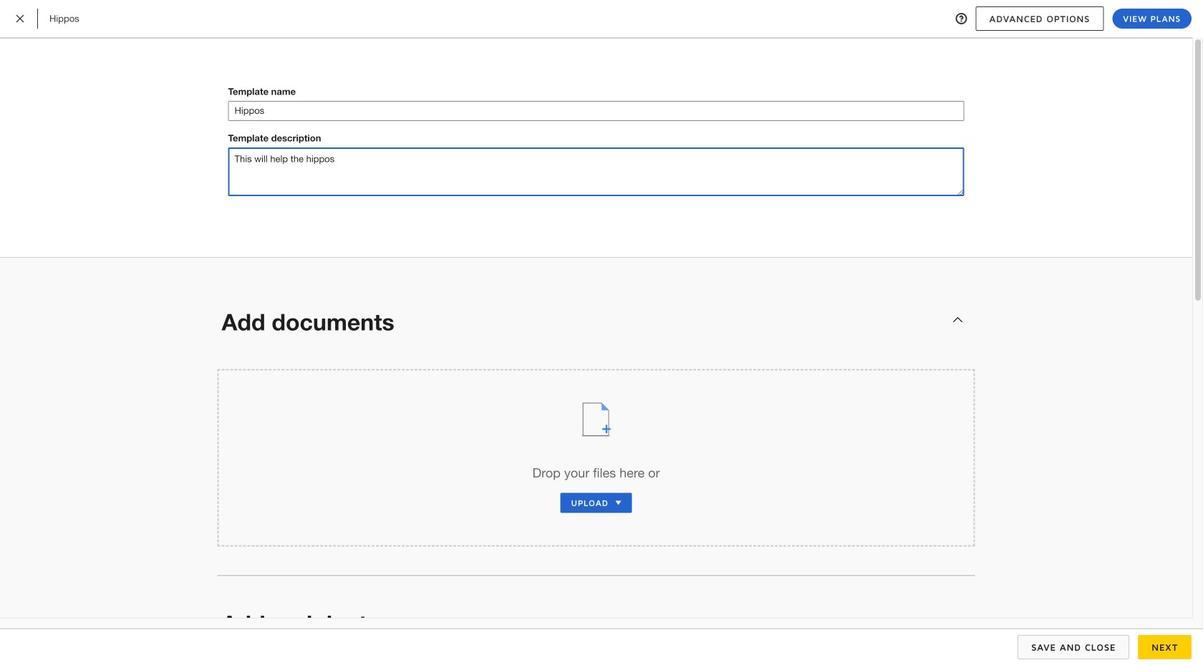 Task type: vqa. For each thing, say whether or not it's contained in the screenshot.
description (optional) text field at the top
yes



Task type: describe. For each thing, give the bounding box(es) containing it.
Template name text field
[[229, 102, 964, 120]]



Task type: locate. For each thing, give the bounding box(es) containing it.
Description (optional) text field
[[228, 148, 965, 196]]



